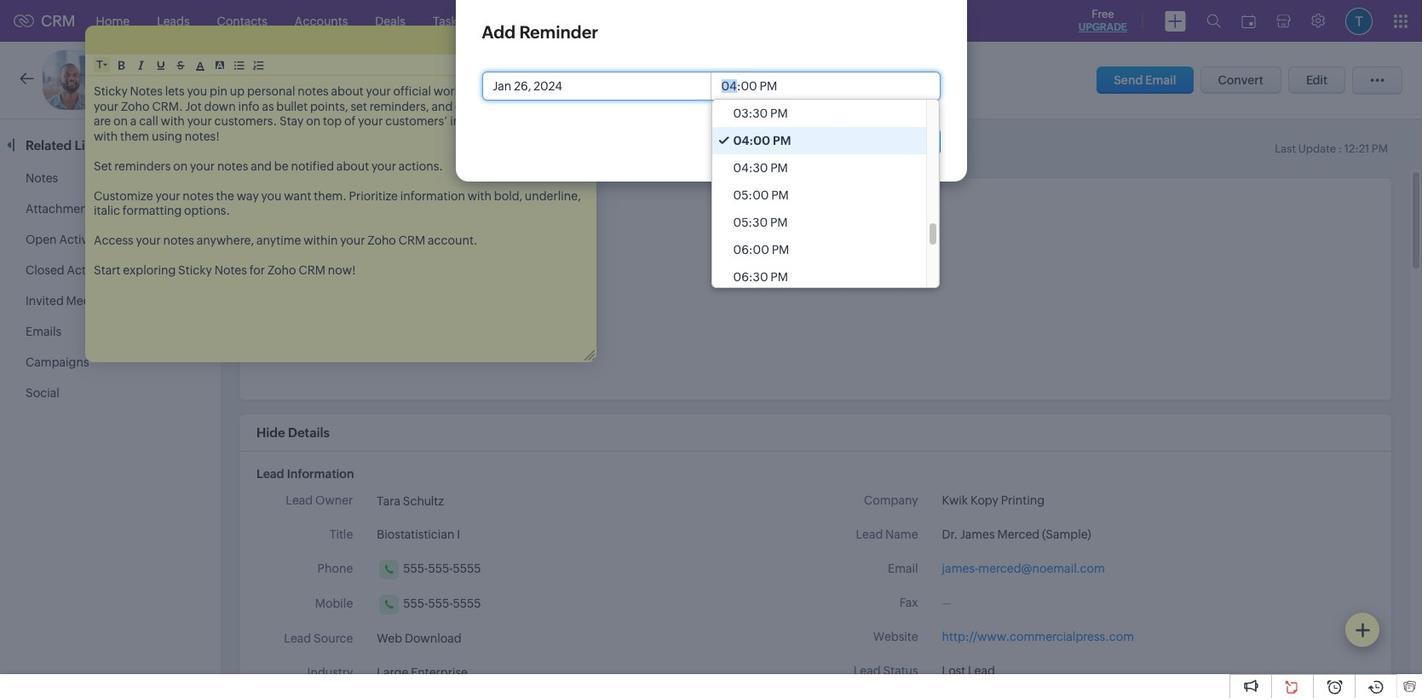 Task type: locate. For each thing, give the bounding box(es) containing it.
0 vertical spatial kwik
[[348, 73, 376, 88]]

1 horizontal spatial crm
[[299, 263, 326, 277]]

0 vertical spatial schultz
[[458, 205, 499, 219]]

http://www.commercialpress.com
[[942, 630, 1135, 644]]

within up now!
[[304, 234, 338, 247]]

zoho down prioritize
[[368, 234, 396, 247]]

as
[[262, 99, 274, 113]]

(sample) down kwik kopy printing
[[1043, 528, 1092, 541]]

0 horizontal spatial lead status
[[331, 347, 396, 361]]

5555 up "download" on the bottom of the page
[[453, 597, 481, 610]]

0 vertical spatial lead status
[[331, 347, 396, 361]]

your up are
[[94, 99, 119, 113]]

5555 for mobile
[[453, 597, 481, 610]]

hide details
[[257, 425, 330, 440]]

your down notes!
[[190, 159, 215, 173]]

calendar image
[[1242, 14, 1257, 28]]

engage
[[535, 114, 578, 128]]

None text field
[[711, 72, 940, 100]]

set
[[351, 99, 367, 113]]

1 horizontal spatial james
[[961, 528, 995, 541]]

tara down the "information"
[[432, 205, 456, 219]]

0 vertical spatial tara
[[432, 205, 456, 219]]

kwik inside dr. james merced (sample) - kwik kopy printing
[[348, 73, 376, 88]]

info up customers.
[[238, 99, 260, 113]]

0 vertical spatial status
[[360, 347, 396, 361]]

crm left the home link
[[41, 12, 76, 30]]

1 5555 from the top
[[453, 562, 481, 575]]

owner for email
[[358, 204, 396, 217]]

2 vertical spatial crm
[[299, 263, 326, 277]]

james- down the "information"
[[432, 240, 469, 253]]

create menu element
[[1155, 0, 1197, 41]]

create menu image
[[1165, 11, 1187, 31]]

1 horizontal spatial lost
[[942, 664, 966, 678]]

send
[[1114, 73, 1144, 87]]

schultz up the biostatistician i
[[403, 494, 444, 508]]

and left be
[[251, 159, 272, 173]]

zoho inside the sticky notes lets you pin up personal notes about your official work items from within your zoho crm. jot down info as bullet points, set reminders, and create to-dos while you are on a call with your customers. stay on top of your customers' info before you engage with them using notes!
[[121, 99, 150, 113]]

crm
[[41, 12, 76, 30], [399, 234, 426, 247], [299, 263, 326, 277]]

merced up down
[[198, 69, 260, 89]]

biostatistician
[[377, 528, 455, 541]]

0 horizontal spatial printing
[[411, 73, 458, 88]]

send email
[[1114, 73, 1177, 87]]

phone down title
[[318, 562, 353, 575]]

0 vertical spatial lead owner
[[328, 204, 396, 217]]

on left the a
[[113, 114, 128, 128]]

to-
[[493, 99, 508, 113]]

your up "formatting"
[[156, 189, 180, 202]]

lead owner for email
[[328, 204, 396, 217]]

email down name
[[888, 562, 919, 575]]

0 vertical spatial printing
[[411, 73, 458, 88]]

merced down kwik kopy printing
[[998, 528, 1040, 541]]

5555 down i
[[453, 562, 481, 575]]

anywhere,
[[197, 234, 254, 247]]

1 horizontal spatial owner
[[358, 204, 396, 217]]

0 horizontal spatial notes
[[26, 171, 58, 185]]

(sample) for dr. james merced (sample)
[[1043, 528, 1092, 541]]

want
[[284, 189, 311, 202]]

1 horizontal spatial sticky
[[178, 263, 212, 277]]

dr. right name
[[942, 528, 958, 541]]

access your notes anywhere, anytime within your zoho crm account.
[[94, 234, 478, 247]]

0 horizontal spatial (sample)
[[264, 69, 338, 89]]

0 vertical spatial merced@noemail.com
[[469, 240, 595, 253]]

sticky up are
[[94, 84, 128, 98]]

convert
[[1219, 73, 1264, 87]]

italic
[[94, 204, 120, 217]]

1 vertical spatial status
[[884, 664, 919, 678]]

notes up points,
[[298, 84, 329, 98]]

lost
[[432, 347, 456, 361], [942, 664, 966, 678]]

up
[[230, 84, 245, 98]]

1 vertical spatial kopy
[[971, 494, 999, 507]]

james-
[[432, 240, 469, 253], [942, 562, 979, 575]]

exploring
[[123, 263, 176, 277]]

06:00 pm
[[734, 243, 790, 257]]

activities up closed activities link
[[59, 233, 110, 246]]

notes
[[298, 84, 329, 98], [217, 159, 248, 173], [183, 189, 214, 202], [163, 234, 194, 247]]

pm for 05:30 pm
[[771, 216, 788, 229]]

owner
[[358, 204, 396, 217], [315, 494, 353, 507]]

1 vertical spatial tara
[[377, 494, 401, 508]]

kopy up 'dr. james merced (sample)'
[[971, 494, 999, 507]]

0 vertical spatial lost
[[432, 347, 456, 361]]

05:30
[[734, 216, 768, 229]]

delete image
[[550, 29, 567, 51]]

lead owner down information
[[286, 494, 353, 507]]

1 horizontal spatial status
[[884, 664, 919, 678]]

1 horizontal spatial tara
[[432, 205, 456, 219]]

invited meetings
[[26, 294, 118, 308]]

activities for open activities
[[59, 233, 110, 246]]

pm
[[771, 107, 788, 120], [773, 134, 791, 147], [1372, 142, 1389, 155], [771, 161, 788, 175], [772, 188, 789, 202], [771, 216, 788, 229], [772, 243, 790, 257], [771, 270, 789, 284]]

james down kwik kopy printing
[[961, 528, 995, 541]]

0 vertical spatial dr.
[[115, 69, 139, 89]]

crm left now!
[[299, 263, 326, 277]]

about inside the sticky notes lets you pin up personal notes about your official work items from within your zoho crm. jot down info as bullet points, set reminders, and create to-dos while you are on a call with your customers. stay on top of your customers' info before you engage with them using notes!
[[331, 84, 364, 98]]

of
[[344, 114, 356, 128]]

1 horizontal spatial meetings
[[490, 14, 542, 28]]

5555
[[453, 562, 481, 575], [453, 597, 481, 610]]

1 vertical spatial merced
[[998, 528, 1040, 541]]

0 horizontal spatial with
[[94, 129, 118, 143]]

tara up biostatistician
[[377, 494, 401, 508]]

company
[[864, 494, 919, 507]]

on down using
[[173, 159, 188, 173]]

open activities link
[[26, 233, 110, 246]]

james-merced@noemail.com down 'dr. james merced (sample)'
[[942, 562, 1106, 575]]

status
[[360, 347, 396, 361], [884, 664, 919, 678]]

anytime
[[257, 234, 301, 247]]

tara schultz
[[432, 205, 499, 219], [377, 494, 444, 508]]

0 horizontal spatial email
[[365, 240, 396, 253]]

0 horizontal spatial james
[[143, 69, 194, 89]]

0 horizontal spatial james-merced@noemail.com link
[[432, 234, 595, 253]]

0 vertical spatial with
[[161, 114, 185, 128]]

0 horizontal spatial meetings
[[66, 294, 118, 308]]

notes link
[[26, 171, 58, 185]]

email down prioritize
[[365, 240, 396, 253]]

accounts
[[295, 14, 348, 28]]

pm right 05:30
[[771, 216, 788, 229]]

phone for title
[[318, 562, 353, 575]]

1 vertical spatial zoho
[[368, 234, 396, 247]]

2 horizontal spatial notes
[[215, 263, 247, 277]]

0 vertical spatial email
[[1146, 73, 1177, 87]]

1 vertical spatial 5555
[[453, 597, 481, 610]]

0 vertical spatial kopy
[[378, 73, 408, 88]]

crm left the account.
[[399, 234, 426, 247]]

pm right '06:00'
[[772, 243, 790, 257]]

1 vertical spatial lost lead
[[942, 664, 996, 678]]

0 vertical spatial merced
[[198, 69, 260, 89]]

1 vertical spatial lead owner
[[286, 494, 353, 507]]

0 vertical spatial notes
[[130, 84, 163, 98]]

top
[[323, 114, 342, 128]]

0 vertical spatial james
[[143, 69, 194, 89]]

1 vertical spatial james-merced@noemail.com
[[942, 562, 1106, 575]]

1 horizontal spatial info
[[450, 114, 472, 128]]

notes down related
[[26, 171, 58, 185]]

meetings down start
[[66, 294, 118, 308]]

about
[[331, 84, 364, 98], [337, 159, 369, 173]]

attachments
[[26, 202, 97, 216]]

1 vertical spatial james
[[961, 528, 995, 541]]

0 horizontal spatial merced@noemail.com
[[469, 240, 595, 253]]

0 vertical spatial within
[[525, 84, 560, 98]]

0 vertical spatial (sample)
[[264, 69, 338, 89]]

james- for topmost james-merced@noemail.com link
[[432, 240, 469, 253]]

1 horizontal spatial within
[[525, 84, 560, 98]]

from
[[497, 84, 523, 98]]

them
[[120, 129, 149, 143]]

555-555-5555 up "download" on the bottom of the page
[[403, 597, 481, 610]]

0 horizontal spatial kopy
[[378, 73, 408, 88]]

about down the timeline
[[337, 159, 369, 173]]

0 vertical spatial lost lead
[[432, 347, 485, 361]]

sticky notes lets you pin up personal notes about your official work items from within your zoho crm. jot down info as bullet points, set reminders, and create to-dos while you are on a call with your customers. stay on top of your customers' info before you engage with them using notes!
[[94, 84, 585, 143]]

dr. for dr. james merced (sample) - kwik kopy printing
[[115, 69, 139, 89]]

james
[[143, 69, 194, 89], [961, 528, 995, 541]]

dr. up the a
[[115, 69, 139, 89]]

555- down the biostatistician i
[[428, 562, 453, 575]]

merced@noemail.com down 'dr. james merced (sample)'
[[979, 562, 1106, 575]]

james up crm. on the left top
[[143, 69, 194, 89]]

04:00
[[734, 134, 771, 147]]

with down are
[[94, 129, 118, 143]]

1 horizontal spatial kwik
[[942, 494, 969, 507]]

phone right now!
[[360, 275, 396, 289]]

tara schultz up biostatistician
[[377, 494, 444, 508]]

actions.
[[399, 159, 443, 173]]

0 horizontal spatial merced
[[198, 69, 260, 89]]

website
[[874, 630, 919, 644]]

you right way
[[261, 189, 282, 202]]

2 5555 from the top
[[453, 597, 481, 610]]

printing up reminders,
[[411, 73, 458, 88]]

1 vertical spatial (sample)
[[1043, 528, 1092, 541]]

james-merced@noemail.com
[[432, 240, 595, 253], [942, 562, 1106, 575]]

home link
[[82, 0, 143, 41]]

james- down 'dr. james merced (sample)'
[[942, 562, 979, 575]]

you inside customize your notes the way you want them. prioritize information with bold, underline, italic formatting options.
[[261, 189, 282, 202]]

about up set on the top of page
[[331, 84, 364, 98]]

05:30 pm
[[734, 216, 788, 229]]

large
[[377, 666, 409, 679]]

hide details link
[[257, 425, 330, 440]]

lead owner down prioritize
[[328, 204, 396, 217]]

with left bold,
[[468, 189, 492, 202]]

1 vertical spatial crm
[[399, 234, 426, 247]]

04:30 pm
[[734, 161, 788, 175]]

and down work on the left of the page
[[432, 99, 453, 113]]

your inside customize your notes the way you want them. prioritize information with bold, underline, italic formatting options.
[[156, 189, 180, 202]]

1 vertical spatial and
[[251, 159, 272, 173]]

1 vertical spatial info
[[450, 114, 472, 128]]

1 vertical spatial within
[[304, 234, 338, 247]]

zoho right for
[[268, 263, 296, 277]]

http://www.commercialpress.com link
[[942, 630, 1135, 644]]

pm for 03:30 pm
[[771, 107, 788, 120]]

on left top
[[306, 114, 321, 128]]

accounts link
[[281, 0, 362, 41]]

1 horizontal spatial on
[[173, 159, 188, 173]]

james-merced@noemail.com link down 'dr. james merced (sample)'
[[942, 560, 1106, 578]]

mobile
[[315, 597, 353, 610]]

list box containing 03:30 pm
[[712, 100, 939, 291]]

555-555-5555 down i
[[403, 562, 481, 575]]

notes up crm. on the left top
[[130, 84, 163, 98]]

kwik right -
[[348, 73, 376, 88]]

with down crm. on the left top
[[161, 114, 185, 128]]

web
[[377, 632, 402, 645]]

phone
[[360, 275, 396, 289], [318, 562, 353, 575]]

activities for closed activities
[[67, 263, 118, 277]]

pm for 06:00 pm
[[772, 243, 790, 257]]

pm right 04:30
[[771, 161, 788, 175]]

lead
[[328, 204, 355, 217], [331, 347, 358, 361], [458, 347, 485, 361], [257, 467, 284, 481], [286, 494, 313, 507], [856, 528, 883, 541], [284, 632, 311, 645], [854, 664, 881, 678], [968, 664, 996, 678]]

1 vertical spatial meetings
[[66, 294, 118, 308]]

about for notes
[[331, 84, 364, 98]]

email right send
[[1146, 73, 1177, 87]]

for
[[250, 263, 265, 277]]

notes down "formatting"
[[163, 234, 194, 247]]

pm right 06:30
[[771, 270, 789, 284]]

2 vertical spatial email
[[888, 562, 919, 575]]

notes inside the sticky notes lets you pin up personal notes about your official work items from within your zoho crm. jot down info as bullet points, set reminders, and create to-dos while you are on a call with your customers. stay on top of your customers' info before you engage with them using notes!
[[130, 84, 163, 98]]

james-merced@noemail.com link down bold,
[[432, 234, 595, 253]]

0 vertical spatial about
[[331, 84, 364, 98]]

sticky inside the sticky notes lets you pin up personal notes about your official work items from within your zoho crm. jot down info as bullet points, set reminders, and create to-dos while you are on a call with your customers. stay on top of your customers' info before you engage with them using notes!
[[94, 84, 128, 98]]

leads link
[[143, 0, 203, 41]]

home
[[96, 14, 130, 28]]

activities down the access
[[67, 263, 118, 277]]

notes up options.
[[183, 189, 214, 202]]

0 vertical spatial activities
[[59, 233, 110, 246]]

james-merced@noemail.com down bold,
[[432, 240, 595, 253]]

merced@noemail.com down "underline,"
[[469, 240, 595, 253]]

1 horizontal spatial merced
[[998, 528, 1040, 541]]

your up notes!
[[187, 114, 212, 128]]

list box
[[712, 100, 939, 291]]

0 vertical spatial 5555
[[453, 562, 481, 575]]

sticky down anywhere,
[[178, 263, 212, 277]]

cancel button
[[795, 128, 871, 155]]

0 horizontal spatial james-merced@noemail.com
[[432, 240, 595, 253]]

tara schultz up the account.
[[432, 205, 499, 219]]

1 555-555-5555 from the top
[[403, 562, 481, 575]]

pm right 04:00
[[773, 134, 791, 147]]

1 vertical spatial printing
[[1001, 494, 1045, 507]]

1 horizontal spatial lead status
[[854, 664, 919, 678]]

5555 for phone
[[453, 562, 481, 575]]

0 vertical spatial 555-555-5555
[[403, 562, 481, 575]]

0 vertical spatial and
[[432, 99, 453, 113]]

1 horizontal spatial james-merced@noemail.com
[[942, 562, 1106, 575]]

contacts link
[[203, 0, 281, 41]]

1 vertical spatial phone
[[318, 562, 353, 575]]

kwik right company
[[942, 494, 969, 507]]

owner down prioritize
[[358, 204, 396, 217]]

06:30 pm
[[734, 270, 789, 284]]

0 horizontal spatial james-
[[432, 240, 469, 253]]

add reminder
[[482, 22, 599, 42]]

zoho up the a
[[121, 99, 150, 113]]

sticky
[[94, 84, 128, 98], [178, 263, 212, 277]]

kopy
[[378, 73, 408, 88], [971, 494, 999, 507]]

minimize image
[[571, 29, 588, 51]]

0 vertical spatial owner
[[358, 204, 396, 217]]

1 horizontal spatial dr.
[[942, 528, 958, 541]]

notes up the the
[[217, 159, 248, 173]]

1 vertical spatial with
[[94, 129, 118, 143]]

owner for title
[[315, 494, 353, 507]]

printing up 'dr. james merced (sample)'
[[1001, 494, 1045, 507]]

notes left for
[[215, 263, 247, 277]]

a
[[130, 114, 137, 128]]

with inside customize your notes the way you want them. prioritize information with bold, underline, italic formatting options.
[[468, 189, 492, 202]]

0 vertical spatial sticky
[[94, 84, 128, 98]]

2 vertical spatial with
[[468, 189, 492, 202]]

1 vertical spatial tara schultz
[[377, 494, 444, 508]]

closed
[[26, 263, 65, 277]]

campaigns link
[[26, 355, 89, 369]]

04:00 pm
[[734, 134, 791, 147]]

info down create
[[450, 114, 472, 128]]

0 horizontal spatial phone
[[318, 562, 353, 575]]

kopy up reminders,
[[378, 73, 408, 88]]

within up while
[[525, 84, 560, 98]]

pm right 03:30
[[771, 107, 788, 120]]

your down set on the top of page
[[358, 114, 383, 128]]

schultz for title
[[403, 494, 444, 508]]

biostatistician i
[[377, 528, 460, 541]]

printing inside dr. james merced (sample) - kwik kopy printing
[[411, 73, 458, 88]]

schultz down bold,
[[458, 205, 499, 219]]

large enterprise
[[377, 666, 468, 679]]

0 vertical spatial james-
[[432, 240, 469, 253]]

pm right 05:00
[[772, 188, 789, 202]]

now!
[[328, 263, 356, 277]]

create
[[455, 99, 490, 113]]

meetings up reminder image
[[490, 14, 542, 28]]

related list
[[26, 138, 99, 153]]

0 horizontal spatial sticky
[[94, 84, 128, 98]]

0 horizontal spatial info
[[238, 99, 260, 113]]

tara
[[432, 205, 456, 219], [377, 494, 401, 508]]

lead source
[[284, 632, 353, 645]]

2 555-555-5555 from the top
[[403, 597, 481, 610]]

owner down information
[[315, 494, 353, 507]]

name
[[886, 528, 919, 541]]

1 horizontal spatial james-
[[942, 562, 979, 575]]

1 horizontal spatial email
[[888, 562, 919, 575]]

james for dr. james merced (sample)
[[961, 528, 995, 541]]

1 vertical spatial about
[[337, 159, 369, 173]]

2 horizontal spatial email
[[1146, 73, 1177, 87]]

MMM D, YYYY text field
[[483, 72, 711, 100]]

merced@noemail.com
[[469, 240, 595, 253], [979, 562, 1106, 575]]

(sample) up bullet
[[264, 69, 338, 89]]

(sample)
[[264, 69, 338, 89], [1043, 528, 1092, 541]]

timeline link
[[352, 136, 403, 151]]



Task type: vqa. For each thing, say whether or not it's contained in the screenshot.
"Related"
yes



Task type: describe. For each thing, give the bounding box(es) containing it.
invited
[[26, 294, 64, 308]]

06:00
[[734, 243, 770, 257]]

2 vertical spatial notes
[[215, 263, 247, 277]]

items
[[464, 84, 494, 98]]

0 vertical spatial crm
[[41, 12, 76, 30]]

and inside the sticky notes lets you pin up personal notes about your official work items from within your zoho crm. jot down info as bullet points, set reminders, and create to-dos while you are on a call with your customers. stay on top of your customers' info before you engage with them using notes!
[[432, 99, 453, 113]]

about for notified
[[337, 159, 369, 173]]

1 vertical spatial merced@noemail.com
[[979, 562, 1106, 575]]

enterprise
[[411, 666, 468, 679]]

meetings link
[[477, 0, 556, 41]]

reminder image
[[529, 29, 546, 51]]

work
[[434, 84, 461, 98]]

0 horizontal spatial lost
[[432, 347, 456, 361]]

profile element
[[1336, 0, 1384, 41]]

customize
[[94, 189, 153, 202]]

2 vertical spatial zoho
[[268, 263, 296, 277]]

edit
[[1307, 73, 1328, 87]]

free upgrade
[[1079, 8, 1128, 33]]

2 horizontal spatial zoho
[[368, 234, 396, 247]]

start
[[94, 263, 120, 277]]

down
[[204, 99, 236, 113]]

notes inside customize your notes the way you want them. prioritize information with bold, underline, italic formatting options.
[[183, 189, 214, 202]]

official
[[393, 84, 431, 98]]

last update : 12:21 pm
[[1276, 142, 1389, 155]]

03:30
[[734, 107, 768, 120]]

555- down biostatistician
[[403, 562, 428, 575]]

tara schultz for email
[[432, 205, 499, 219]]

be
[[274, 159, 289, 173]]

james for dr. james merced (sample) - kwik kopy printing
[[143, 69, 194, 89]]

tara for email
[[432, 205, 456, 219]]

1 vertical spatial james-merced@noemail.com link
[[942, 560, 1106, 578]]

-
[[341, 73, 345, 88]]

social link
[[26, 386, 59, 400]]

personal
[[247, 84, 295, 98]]

them.
[[314, 189, 347, 202]]

0 horizontal spatial lost lead
[[432, 347, 485, 361]]

1 vertical spatial sticky
[[178, 263, 212, 277]]

05:00 pm
[[734, 188, 789, 202]]

calls
[[569, 14, 596, 28]]

underline,
[[525, 189, 581, 202]]

bold,
[[494, 189, 523, 202]]

set
[[94, 159, 112, 173]]

pm right 12:21
[[1372, 142, 1389, 155]]

notes!
[[185, 129, 220, 143]]

lets
[[165, 84, 185, 98]]

i
[[457, 528, 460, 541]]

tara schultz for title
[[377, 494, 444, 508]]

overview
[[259, 136, 316, 151]]

merced for dr. james merced (sample) - kwik kopy printing
[[198, 69, 260, 89]]

your down the timeline
[[372, 159, 396, 173]]

add
[[482, 22, 516, 42]]

merced for dr. james merced (sample)
[[998, 528, 1040, 541]]

0 vertical spatial info
[[238, 99, 260, 113]]

2 horizontal spatial crm
[[399, 234, 426, 247]]

12:21
[[1345, 142, 1370, 155]]

save
[[897, 135, 924, 148]]

phone for email
[[360, 275, 396, 289]]

calls link
[[556, 0, 610, 41]]

1 horizontal spatial with
[[161, 114, 185, 128]]

profile image
[[1346, 7, 1373, 35]]

0 horizontal spatial on
[[113, 114, 128, 128]]

your up exploring
[[136, 234, 161, 247]]

1 vertical spatial notes
[[26, 171, 58, 185]]

free
[[1092, 8, 1115, 20]]

your up set on the top of page
[[366, 84, 391, 98]]

0 horizontal spatial within
[[304, 234, 338, 247]]

james- for bottommost james-merced@noemail.com link
[[942, 562, 979, 575]]

email inside button
[[1146, 73, 1177, 87]]

1 horizontal spatial kopy
[[971, 494, 999, 507]]

1 vertical spatial kwik
[[942, 494, 969, 507]]

tasks
[[433, 14, 463, 28]]

1 horizontal spatial printing
[[1001, 494, 1045, 507]]

555-555-5555 for phone
[[403, 562, 481, 575]]

pin
[[210, 84, 228, 98]]

0 horizontal spatial and
[[251, 159, 272, 173]]

crm.
[[152, 99, 183, 113]]

notes inside the sticky notes lets you pin up personal notes about your official work items from within your zoho crm. jot down info as bullet points, set reminders, and create to-dos while you are on a call with your customers. stay on top of your customers' info before you engage with them using notes!
[[298, 84, 329, 98]]

you up the jot
[[187, 84, 207, 98]]

source
[[314, 632, 353, 645]]

kopy inside dr. james merced (sample) - kwik kopy printing
[[378, 73, 408, 88]]

dos
[[508, 99, 528, 113]]

overview link
[[259, 136, 316, 151]]

campaigns
[[26, 355, 89, 369]]

open
[[26, 233, 57, 246]]

last
[[1276, 142, 1297, 155]]

reminders
[[115, 159, 171, 173]]

1 vertical spatial lead status
[[854, 664, 919, 678]]

within inside the sticky notes lets you pin up personal notes about your official work items from within your zoho crm. jot down info as bullet points, set reminders, and create to-dos while you are on a call with your customers. stay on top of your customers' info before you engage with them using notes!
[[525, 84, 560, 98]]

customers'
[[385, 114, 448, 128]]

bullet
[[276, 99, 308, 113]]

kwik kopy printing
[[942, 494, 1045, 507]]

you down dos
[[513, 114, 533, 128]]

options.
[[184, 204, 230, 217]]

555- up "download" on the bottom of the page
[[428, 597, 453, 610]]

05:00
[[734, 188, 769, 202]]

save button
[[880, 128, 941, 155]]

attachments link
[[26, 202, 97, 216]]

dr. for dr. james merced (sample)
[[942, 528, 958, 541]]

0 vertical spatial james-merced@noemail.com link
[[432, 234, 595, 253]]

send email button
[[1097, 66, 1194, 94]]

edit button
[[1289, 66, 1346, 94]]

tara for title
[[377, 494, 401, 508]]

1 vertical spatial lost
[[942, 664, 966, 678]]

leads
[[157, 14, 190, 28]]

upgrade
[[1079, 21, 1128, 33]]

account.
[[428, 234, 478, 247]]

:
[[1339, 142, 1343, 155]]

emails
[[26, 325, 62, 338]]

prioritize
[[349, 189, 398, 202]]

555-555-5555 for mobile
[[403, 597, 481, 610]]

set reminders on your notes and be notified about your actions.
[[94, 159, 443, 173]]

(sample) for dr. james merced (sample) - kwik kopy printing
[[264, 69, 338, 89]]

0 vertical spatial meetings
[[490, 14, 542, 28]]

update
[[1299, 142, 1337, 155]]

industry
[[307, 666, 353, 679]]

notified
[[291, 159, 334, 173]]

pm for 05:00 pm
[[772, 188, 789, 202]]

pm for 04:30 pm
[[771, 161, 788, 175]]

information
[[287, 467, 354, 481]]

points,
[[310, 99, 348, 113]]

schultz for email
[[458, 205, 499, 219]]

your up now!
[[340, 234, 365, 247]]

hide
[[257, 425, 285, 440]]

cancel
[[813, 135, 853, 148]]

pm for 04:00 pm
[[773, 134, 791, 147]]

search element
[[1197, 0, 1232, 42]]

lead owner for title
[[286, 494, 353, 507]]

related
[[26, 138, 72, 153]]

you up engage
[[563, 99, 583, 113]]

closed activities link
[[26, 263, 118, 277]]

list
[[75, 138, 96, 153]]

create new sticky note image
[[1355, 622, 1371, 638]]

timeline
[[352, 136, 403, 151]]

convert button
[[1201, 66, 1282, 94]]

while
[[531, 99, 560, 113]]

555- up web download
[[403, 597, 428, 610]]

search image
[[1207, 14, 1222, 28]]

title
[[330, 528, 353, 541]]

lead name
[[856, 528, 919, 541]]

2 horizontal spatial on
[[306, 114, 321, 128]]

web download
[[377, 632, 462, 645]]

pm for 06:30 pm
[[771, 270, 789, 284]]

lead information
[[257, 467, 354, 481]]

1 vertical spatial email
[[365, 240, 396, 253]]

invited meetings link
[[26, 294, 118, 308]]



